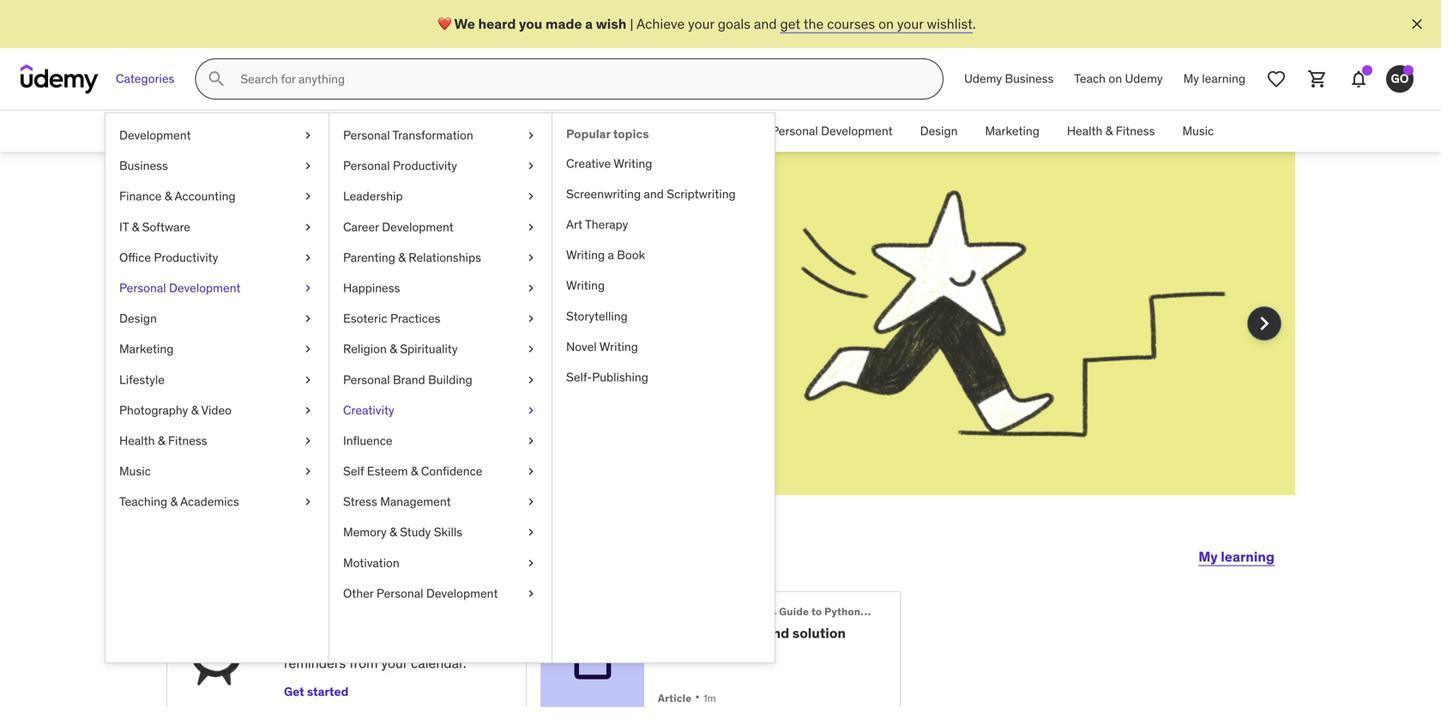 Task type: vqa. For each thing, say whether or not it's contained in the screenshot.
Other Personal Development's xsmall icon
yes



Task type: describe. For each thing, give the bounding box(es) containing it.
reminders
[[284, 654, 346, 672]]

design link for lifestyle
[[106, 303, 329, 334]]

categories button
[[106, 58, 185, 100]]

parenting
[[343, 250, 395, 265]]

0 horizontal spatial music link
[[106, 456, 329, 487]]

business for lifestyle
[[119, 158, 168, 173]]

writing a book
[[566, 247, 645, 263]]

personal inside personal transformation link
[[343, 127, 390, 143]]

stress management
[[343, 494, 451, 509]]

& inside self esteem & confidence link
[[411, 463, 418, 479]]

xsmall image for other personal development
[[524, 585, 538, 602]]

leadership
[[343, 189, 403, 204]]

0 horizontal spatial health & fitness link
[[106, 426, 329, 456]]

office productivity for lifestyle
[[119, 250, 218, 265]]

personal inside personal productivity link
[[343, 158, 390, 173]]

started
[[307, 684, 349, 700]]

learning
[[228, 321, 282, 338]]

academics
[[180, 494, 239, 509]]

1 udemy from the left
[[965, 71, 1002, 86]]

career development
[[343, 219, 454, 235]]

xsmall image for influence
[[524, 432, 538, 449]]

self esteem & confidence
[[343, 463, 483, 479]]

udemy business link
[[954, 58, 1064, 100]]

your inside every day a little closer learning helps you reach your goals. keep learning and reap the rewards.
[[385, 321, 411, 338]]

xsmall image for personal brand building
[[524, 371, 538, 388]]

0 vertical spatial my
[[1184, 71, 1200, 86]]

& for the photography & video link
[[191, 402, 199, 418]]

esoteric practices
[[343, 311, 441, 326]]

& for "memory & study skills" link
[[390, 524, 397, 540]]

xsmall image for business
[[301, 158, 315, 174]]

xsmall image for esoteric practices
[[524, 310, 538, 327]]

design for lifestyle
[[119, 311, 157, 326]]

screenwriting and scriptwriting link
[[553, 179, 775, 209]]

•
[[695, 688, 700, 706]]

xsmall image for development
[[301, 127, 315, 144]]

to inside the ultimate beginners guide to python programming 11. homework and solution
[[812, 605, 822, 618]]

courses
[[827, 15, 875, 32]]

self-publishing link
[[553, 362, 775, 393]]

photography & video link
[[106, 395, 329, 426]]

2 udemy from the left
[[1125, 71, 1163, 86]]

self
[[343, 463, 364, 479]]

practices
[[390, 311, 441, 326]]

goals.
[[414, 321, 450, 338]]

wish
[[596, 15, 627, 32]]

accounting for lifestyle
[[175, 189, 236, 204]]

finance & accounting for health & fitness
[[403, 123, 519, 139]]

creativity
[[343, 402, 394, 418]]

& for "teaching & academics" "link"
[[170, 494, 178, 509]]

personal productivity
[[343, 158, 457, 173]]

art
[[566, 217, 583, 232]]

& for lifestyle it & software link
[[132, 219, 139, 235]]

guide
[[779, 605, 809, 618]]

0 vertical spatial music link
[[1169, 111, 1228, 152]]

teach
[[1075, 71, 1106, 86]]

from
[[349, 654, 378, 672]]

to inside schedule time to learn a little each day adds up. get reminders from your calendar.
[[381, 609, 395, 627]]

get
[[780, 15, 801, 32]]

xsmall image for religion & spirituality
[[524, 341, 538, 358]]

spirituality
[[400, 341, 458, 357]]

& for leftmost health & fitness link
[[158, 433, 165, 448]]

xsmall image for personal productivity
[[524, 158, 538, 174]]

time
[[349, 609, 378, 627]]

publishing
[[592, 369, 649, 385]]

business for health & fitness
[[326, 123, 375, 139]]

schedule time to learn a little each day adds up. get reminders from your calendar.
[[284, 609, 467, 672]]

0 horizontal spatial on
[[879, 15, 894, 32]]

every day a little closer learning helps you reach your goals. keep learning and reap the rewards.
[[228, 227, 539, 357]]

memory & study skills
[[343, 524, 463, 540]]

every
[[228, 227, 329, 271]]

novel writing link
[[553, 332, 775, 362]]

& for it & software link for health & fitness
[[559, 123, 566, 139]]

photography
[[119, 402, 188, 418]]

0 vertical spatial health & fitness
[[1067, 123, 1155, 139]]

learning for topmost the my learning link
[[1202, 71, 1246, 86]]

you have alerts image
[[1404, 65, 1414, 76]]

made
[[546, 15, 582, 32]]

start
[[237, 535, 303, 571]]

marketing link for lifestyle
[[106, 334, 329, 364]]

relationships
[[409, 250, 481, 265]]

xsmall image for lifestyle
[[301, 371, 315, 388]]

xsmall image for personal development
[[301, 280, 315, 297]]

xsmall image for marketing
[[301, 341, 315, 358]]

esteem
[[367, 463, 408, 479]]

marketing for health & fitness
[[986, 123, 1040, 139]]

parenting & relationships link
[[330, 242, 552, 273]]

marketing link for health & fitness
[[972, 111, 1054, 152]]

design link for health & fitness
[[907, 111, 972, 152]]

xsmall image for memory & study skills
[[524, 524, 538, 541]]

office productivity for health & fitness
[[645, 123, 744, 139]]

it for health & fitness
[[546, 123, 556, 139]]

writing link
[[553, 270, 775, 301]]

creativity link
[[330, 395, 552, 426]]

and inside the ultimate beginners guide to python programming 11. homework and solution
[[765, 624, 790, 642]]

schedule
[[284, 609, 346, 627]]

photography & video
[[119, 402, 232, 418]]

1 unread notification image
[[1363, 65, 1373, 76]]

finance & accounting for lifestyle
[[119, 189, 236, 204]]

personal development link for lifestyle
[[106, 273, 329, 303]]

1 vertical spatial my learning link
[[1199, 536, 1275, 578]]

1 horizontal spatial the
[[804, 15, 824, 32]]

0 vertical spatial my learning link
[[1174, 58, 1256, 100]]

day inside schedule time to learn a little each day adds up. get reminders from your calendar.
[[359, 635, 381, 653]]

keep learning link
[[454, 321, 539, 338]]

influence
[[343, 433, 393, 448]]

11. homework and solution link
[[658, 624, 873, 642]]

a inside every day a little closer learning helps you reach your goals. keep learning and reap the rewards.
[[405, 227, 425, 271]]

|
[[630, 15, 634, 32]]

influence link
[[330, 426, 552, 456]]

and inside creativity 'element'
[[644, 186, 664, 202]]

my learning for topmost the my learning link
[[1184, 71, 1246, 86]]

art therapy link
[[553, 209, 775, 240]]

get inside schedule time to learn a little each day adds up. get reminders from your calendar.
[[440, 635, 462, 653]]

happiness link
[[330, 273, 552, 303]]

❤️
[[438, 15, 452, 32]]

xsmall image for parenting & relationships
[[524, 249, 538, 266]]

lifestyle link
[[106, 364, 329, 395]]

skills
[[434, 524, 463, 540]]

storytelling link
[[553, 301, 775, 332]]

brand
[[393, 372, 425, 387]]

go
[[1391, 71, 1409, 86]]

learning inside every day a little closer learning helps you reach your goals. keep learning and reap the rewards.
[[489, 321, 539, 338]]

programming
[[863, 605, 933, 618]]

Search for anything text field
[[237, 64, 923, 94]]

popular topics
[[566, 126, 649, 142]]

rewards.
[[309, 340, 361, 357]]

1 vertical spatial health & fitness
[[119, 433, 207, 448]]

office productivity link for health & fitness
[[631, 111, 758, 152]]

heard
[[478, 15, 516, 32]]

finance & accounting link for health & fitness
[[389, 111, 533, 152]]

self-
[[566, 369, 592, 385]]

xsmall image for finance & accounting
[[301, 188, 315, 205]]

1m
[[704, 692, 716, 705]]

self-publishing
[[566, 369, 649, 385]]

office for health & fitness
[[645, 123, 677, 139]]

office for lifestyle
[[119, 250, 151, 265]]

leadership link
[[330, 181, 552, 212]]

music for leftmost 'music' link
[[119, 463, 151, 479]]

motivation link
[[330, 548, 552, 578]]

your left wishlist
[[897, 15, 924, 32]]

ultimate
[[679, 605, 723, 618]]

video
[[201, 402, 232, 418]]

the
[[658, 605, 677, 618]]

creative
[[566, 156, 611, 171]]

storytelling
[[566, 308, 628, 324]]

writing up publishing
[[600, 339, 638, 354]]

2 horizontal spatial business
[[1005, 71, 1054, 86]]

accounting for health & fitness
[[458, 123, 519, 139]]

11.
[[658, 624, 674, 642]]

it & software for lifestyle
[[119, 219, 190, 235]]

screenwriting and scriptwriting
[[566, 186, 736, 202]]

categories
[[116, 71, 174, 86]]

productivity for health & fitness
[[680, 123, 744, 139]]

xsmall image for office productivity
[[301, 249, 315, 266]]

xsmall image for teaching & academics
[[301, 494, 315, 510]]

0 vertical spatial health & fitness link
[[1054, 111, 1169, 152]]

motivation
[[343, 555, 400, 570]]

personal brand building link
[[330, 364, 552, 395]]



Task type: locate. For each thing, give the bounding box(es) containing it.
finance & accounting link up leadership link
[[389, 111, 533, 152]]

personal development
[[772, 123, 893, 139], [119, 280, 241, 296]]

0 vertical spatial you
[[519, 15, 543, 32]]

xsmall image inside the other personal development "link"
[[524, 585, 538, 602]]

1 horizontal spatial productivity
[[393, 158, 457, 173]]

1 horizontal spatial it
[[546, 123, 556, 139]]

0 vertical spatial it
[[546, 123, 556, 139]]

1 vertical spatial office
[[119, 250, 151, 265]]

1 horizontal spatial music link
[[1169, 111, 1228, 152]]

0 horizontal spatial health & fitness
[[119, 433, 207, 448]]

1 vertical spatial finance
[[119, 189, 162, 204]]

❤️   we heard you made a wish | achieve your goals and get the courses on your wishlist .
[[438, 15, 976, 32]]

software for health & fitness
[[569, 123, 618, 139]]

& for parenting & relationships link
[[398, 250, 406, 265]]

xsmall image inside development link
[[301, 127, 315, 144]]

accounting up personal productivity link
[[458, 123, 519, 139]]

close image
[[1409, 15, 1426, 33]]

1 vertical spatial software
[[142, 219, 190, 235]]

a inside "writing a book" link
[[608, 247, 614, 263]]

your inside schedule time to learn a little each day adds up. get reminders from your calendar.
[[381, 654, 408, 672]]

it & software for health & fitness
[[546, 123, 618, 139]]

office productivity link up "scriptwriting"
[[631, 111, 758, 152]]

business up personal productivity
[[326, 123, 375, 139]]

2 vertical spatial productivity
[[154, 250, 218, 265]]

personal development link
[[758, 111, 907, 152], [106, 273, 329, 303]]

& for the finance & accounting link for health & fitness
[[448, 123, 455, 139]]

let's start learning, gary
[[166, 535, 508, 571]]

health & fitness down photography
[[119, 433, 207, 448]]

xsmall image inside leadership link
[[524, 188, 538, 205]]

xsmall image for it & software
[[301, 219, 315, 235]]

xsmall image for stress management
[[524, 494, 538, 510]]

0 horizontal spatial accounting
[[175, 189, 236, 204]]

xsmall image inside 'music' link
[[301, 463, 315, 480]]

xsmall image inside design link
[[301, 310, 315, 327]]

0 horizontal spatial fitness
[[168, 433, 207, 448]]

1 horizontal spatial you
[[519, 15, 543, 32]]

& inside "teaching & academics" "link"
[[170, 494, 178, 509]]

design link
[[907, 111, 972, 152], [106, 303, 329, 334]]

0 horizontal spatial the
[[285, 340, 305, 357]]

creative writing link
[[553, 148, 775, 179]]

get started button
[[284, 680, 349, 704]]

xsmall image inside "memory & study skills" link
[[524, 524, 538, 541]]

1 horizontal spatial office productivity link
[[631, 111, 758, 152]]

& inside parenting & relationships link
[[398, 250, 406, 265]]

0 horizontal spatial marketing link
[[106, 334, 329, 364]]

xsmall image inside motivation link
[[524, 555, 538, 571]]

your left goals
[[688, 15, 715, 32]]

personal development link for health & fitness
[[758, 111, 907, 152]]

& inside "memory & study skills" link
[[390, 524, 397, 540]]

scriptwriting
[[667, 186, 736, 202]]

marketing link up video
[[106, 334, 329, 364]]

teaching & academics
[[119, 494, 239, 509]]

1 vertical spatial it
[[119, 219, 129, 235]]

xsmall image for motivation
[[524, 555, 538, 571]]

0 vertical spatial learning
[[1202, 71, 1246, 86]]

the inside every day a little closer learning helps you reach your goals. keep learning and reap the rewards.
[[285, 340, 305, 357]]

reach
[[347, 321, 381, 338]]

0 vertical spatial productivity
[[680, 123, 744, 139]]

day inside every day a little closer learning helps you reach your goals. keep learning and reap the rewards.
[[336, 227, 398, 271]]

1 horizontal spatial marketing link
[[972, 111, 1054, 152]]

the down helps at the top left of page
[[285, 340, 305, 357]]

personal transformation link
[[330, 120, 552, 151]]

it
[[546, 123, 556, 139], [119, 219, 129, 235]]

0 vertical spatial health
[[1067, 123, 1103, 139]]

learning for the my learning link to the bottom
[[1221, 548, 1275, 565]]

& for the topmost health & fitness link
[[1106, 123, 1113, 139]]

the
[[804, 15, 824, 32], [285, 340, 305, 357]]

0 horizontal spatial it & software link
[[106, 212, 329, 242]]

book
[[617, 247, 645, 263]]

1 vertical spatial office productivity link
[[106, 242, 329, 273]]

each
[[326, 635, 356, 653]]

0 horizontal spatial productivity
[[154, 250, 218, 265]]

notifications image
[[1349, 69, 1370, 89]]

and down learning
[[228, 340, 251, 357]]

personal development for lifestyle
[[119, 280, 241, 296]]

1 vertical spatial design
[[119, 311, 157, 326]]

writing a book link
[[553, 240, 775, 270]]

0 vertical spatial office productivity
[[645, 123, 744, 139]]

and left get
[[754, 15, 777, 32]]

xsmall image
[[301, 127, 315, 144], [524, 127, 538, 144], [301, 158, 315, 174], [524, 158, 538, 174], [524, 188, 538, 205], [301, 219, 315, 235], [524, 219, 538, 235], [301, 280, 315, 297], [301, 371, 315, 388], [524, 371, 538, 388], [301, 402, 315, 419], [524, 432, 538, 449], [301, 463, 315, 480], [524, 463, 538, 480], [301, 494, 315, 510], [524, 494, 538, 510], [524, 524, 538, 541], [524, 555, 538, 571], [524, 585, 538, 602]]

1 vertical spatial learning
[[489, 321, 539, 338]]

business down development link
[[119, 158, 168, 173]]

article • 1m
[[658, 688, 716, 706]]

esoteric practices link
[[330, 303, 552, 334]]

xsmall image inside influence 'link'
[[524, 432, 538, 449]]

we
[[454, 15, 475, 32]]

0 vertical spatial get
[[440, 635, 462, 653]]

0 vertical spatial office
[[645, 123, 677, 139]]

xsmall image inside career development link
[[524, 219, 538, 235]]

little inside schedule time to learn a little each day adds up. get reminders from your calendar.
[[296, 635, 323, 653]]

marketing for lifestyle
[[119, 341, 174, 357]]

health down 'teach'
[[1067, 123, 1103, 139]]

religion
[[343, 341, 387, 357]]

get left started
[[284, 684, 304, 700]]

xsmall image
[[301, 188, 315, 205], [301, 249, 315, 266], [524, 249, 538, 266], [524, 280, 538, 297], [301, 310, 315, 327], [524, 310, 538, 327], [301, 341, 315, 358], [524, 341, 538, 358], [524, 402, 538, 419], [301, 432, 315, 449]]

marketing down udemy business link in the right top of the page
[[986, 123, 1040, 139]]

1 horizontal spatial get
[[440, 635, 462, 653]]

it & software link for lifestyle
[[106, 212, 329, 242]]

0 horizontal spatial finance & accounting link
[[106, 181, 329, 212]]

closer
[[228, 269, 333, 314]]

1 vertical spatial my
[[1199, 548, 1218, 565]]

confidence
[[421, 463, 483, 479]]

0 horizontal spatial finance
[[119, 189, 162, 204]]

0 horizontal spatial personal development link
[[106, 273, 329, 303]]

& for the finance & accounting link associated with lifestyle
[[165, 189, 172, 204]]

1 vertical spatial fitness
[[168, 433, 207, 448]]

writing down art
[[566, 247, 605, 263]]

lifestyle
[[119, 372, 165, 387]]

it for lifestyle
[[119, 219, 129, 235]]

teach on udemy
[[1075, 71, 1163, 86]]

2 vertical spatial learning
[[1221, 548, 1275, 565]]

personal inside personal brand building link
[[343, 372, 390, 387]]

shopping cart with 0 items image
[[1308, 69, 1328, 89]]

my learning inside the my learning link
[[1184, 71, 1246, 86]]

0 horizontal spatial it & software
[[119, 219, 190, 235]]

0 horizontal spatial marketing
[[119, 341, 174, 357]]

0 vertical spatial finance & accounting link
[[389, 111, 533, 152]]

0 vertical spatial personal development link
[[758, 111, 907, 152]]

fitness down teach on udemy link
[[1116, 123, 1155, 139]]

finance for lifestyle
[[119, 189, 162, 204]]

design
[[920, 123, 958, 139], [119, 311, 157, 326]]

0 horizontal spatial music
[[119, 463, 151, 479]]

1 vertical spatial my learning
[[1199, 548, 1275, 565]]

0 vertical spatial marketing
[[986, 123, 1040, 139]]

design for health & fitness
[[920, 123, 958, 139]]

0 vertical spatial it & software
[[546, 123, 618, 139]]

xsmall image for personal transformation
[[524, 127, 538, 144]]

2 vertical spatial business
[[119, 158, 168, 173]]

xsmall image inside self esteem & confidence link
[[524, 463, 538, 480]]

teaching
[[119, 494, 167, 509]]

1 vertical spatial finance & accounting link
[[106, 181, 329, 212]]

0 horizontal spatial a
[[405, 227, 425, 271]]

business link for health & fitness
[[313, 111, 389, 152]]

topics
[[613, 126, 649, 142]]

software for lifestyle
[[142, 219, 190, 235]]

xsmall image for creativity
[[524, 402, 538, 419]]

esoteric
[[343, 311, 387, 326]]

accounting down development link
[[175, 189, 236, 204]]

0 horizontal spatial software
[[142, 219, 190, 235]]

0 horizontal spatial to
[[381, 609, 395, 627]]

get
[[440, 635, 462, 653], [284, 684, 304, 700]]

novel writing
[[566, 339, 638, 354]]

transformation
[[393, 127, 473, 143]]

xsmall image inside religion & spirituality link
[[524, 341, 538, 358]]

health & fitness link down teach on udemy link
[[1054, 111, 1169, 152]]

1 horizontal spatial personal development link
[[758, 111, 907, 152]]

you inside every day a little closer learning helps you reach your goals. keep learning and reap the rewards.
[[322, 321, 344, 338]]

and down guide
[[765, 624, 790, 642]]

udemy right 'teach'
[[1125, 71, 1163, 86]]

goals
[[718, 15, 751, 32]]

finance for health & fitness
[[403, 123, 445, 139]]

0 vertical spatial personal development
[[772, 123, 893, 139]]

0 horizontal spatial get
[[284, 684, 304, 700]]

finance & accounting link for lifestyle
[[106, 181, 329, 212]]

0 horizontal spatial office productivity link
[[106, 242, 329, 273]]

the right get
[[804, 15, 824, 32]]

0 horizontal spatial business
[[119, 158, 168, 173]]

carousel element
[[146, 152, 1296, 536]]

udemy image
[[21, 64, 99, 94]]

finance & accounting up personal productivity link
[[403, 123, 519, 139]]

1 vertical spatial design link
[[106, 303, 329, 334]]

writing up storytelling
[[566, 278, 605, 293]]

1 horizontal spatial finance
[[403, 123, 445, 139]]

0 vertical spatial day
[[336, 227, 398, 271]]

& inside religion & spirituality link
[[390, 341, 397, 357]]

learning,
[[309, 535, 433, 571]]

xsmall image for photography & video
[[301, 402, 315, 419]]

career development link
[[330, 212, 552, 242]]

screenwriting
[[566, 186, 641, 202]]

teach on udemy link
[[1064, 58, 1174, 100]]

health
[[1067, 123, 1103, 139], [119, 433, 155, 448]]

1 horizontal spatial software
[[569, 123, 618, 139]]

0 horizontal spatial health
[[119, 433, 155, 448]]

music for 'music' link to the top
[[1183, 123, 1214, 139]]

to right time
[[381, 609, 395, 627]]

keep
[[454, 321, 486, 338]]

0 vertical spatial software
[[569, 123, 618, 139]]

xsmall image for career development
[[524, 219, 538, 235]]

get inside button
[[284, 684, 304, 700]]

0 vertical spatial on
[[879, 15, 894, 32]]

day up from
[[359, 635, 381, 653]]

1 horizontal spatial to
[[812, 605, 822, 618]]

personal productivity link
[[330, 151, 552, 181]]

xsmall image inside "stress management" link
[[524, 494, 538, 510]]

it & software
[[546, 123, 618, 139], [119, 219, 190, 235]]

writing down the "topics" at left top
[[614, 156, 653, 171]]

0 vertical spatial little
[[432, 227, 516, 271]]

you left made
[[519, 15, 543, 32]]

software
[[569, 123, 618, 139], [142, 219, 190, 235]]

office productivity link up learning
[[106, 242, 329, 273]]

creative writing
[[566, 156, 653, 171]]

on
[[879, 15, 894, 32], [1109, 71, 1123, 86]]

0 vertical spatial fitness
[[1116, 123, 1155, 139]]

health down photography
[[119, 433, 155, 448]]

get up calendar.
[[440, 635, 462, 653]]

xsmall image inside lifestyle link
[[301, 371, 315, 388]]

personal inside the other personal development "link"
[[377, 586, 423, 601]]

1 horizontal spatial udemy
[[1125, 71, 1163, 86]]

xsmall image inside happiness link
[[524, 280, 538, 297]]

xsmall image for happiness
[[524, 280, 538, 297]]

health & fitness down teach on udemy link
[[1067, 123, 1155, 139]]

parenting & relationships
[[343, 250, 481, 265]]

to up solution
[[812, 605, 822, 618]]

your up religion & spirituality
[[385, 321, 411, 338]]

little up reminders
[[296, 635, 323, 653]]

and
[[754, 15, 777, 32], [644, 186, 664, 202], [228, 340, 251, 357], [765, 624, 790, 642]]

it & software link for health & fitness
[[533, 111, 631, 152]]

0 vertical spatial design link
[[907, 111, 972, 152]]

1 horizontal spatial design
[[920, 123, 958, 139]]

popular
[[566, 126, 611, 142]]

1 vertical spatial on
[[1109, 71, 1123, 86]]

productivity for lifestyle
[[154, 250, 218, 265]]

fitness
[[1116, 123, 1155, 139], [168, 433, 207, 448]]

1 horizontal spatial it & software link
[[533, 111, 631, 152]]

& inside the photography & video link
[[191, 402, 199, 418]]

xsmall image for design
[[301, 310, 315, 327]]

0 vertical spatial design
[[920, 123, 958, 139]]

1 vertical spatial marketing link
[[106, 334, 329, 364]]

xsmall image inside the photography & video link
[[301, 402, 315, 419]]

1 vertical spatial music link
[[106, 456, 329, 487]]

day up 'happiness'
[[336, 227, 398, 271]]

xsmall image for music
[[301, 463, 315, 480]]

fitness for leftmost health & fitness link
[[168, 433, 207, 448]]

my learning for the my learning link to the bottom
[[1199, 548, 1275, 565]]

1 horizontal spatial design link
[[907, 111, 972, 152]]

submit search image
[[206, 69, 227, 89]]

development inside "link"
[[426, 586, 498, 601]]

business link for lifestyle
[[106, 151, 329, 181]]

music
[[1183, 123, 1214, 139], [119, 463, 151, 479]]

marketing link down udemy business link in the right top of the page
[[972, 111, 1054, 152]]

you
[[519, 15, 543, 32], [322, 321, 344, 338]]

xsmall image inside personal transformation link
[[524, 127, 538, 144]]

1 vertical spatial health & fitness link
[[106, 426, 329, 456]]

up.
[[417, 635, 436, 653]]

1 horizontal spatial little
[[432, 227, 516, 271]]

creativity element
[[552, 113, 775, 662]]

xsmall image inside marketing link
[[301, 341, 315, 358]]

finance & accounting link down development link
[[106, 181, 329, 212]]

1 vertical spatial little
[[296, 635, 323, 653]]

1 vertical spatial get
[[284, 684, 304, 700]]

1 horizontal spatial office productivity
[[645, 123, 744, 139]]

0 vertical spatial finance
[[403, 123, 445, 139]]

1 horizontal spatial marketing
[[986, 123, 1040, 139]]

xsmall image for leadership
[[524, 188, 538, 205]]

next image
[[1251, 310, 1279, 337]]

fitness down photography & video
[[168, 433, 207, 448]]

business left 'teach'
[[1005, 71, 1054, 86]]

xsmall image inside the finance & accounting link
[[301, 188, 315, 205]]

1 vertical spatial finance & accounting
[[119, 189, 236, 204]]

0 horizontal spatial office
[[119, 250, 151, 265]]

wishlist image
[[1267, 69, 1287, 89]]

1 vertical spatial you
[[322, 321, 344, 338]]

health & fitness link down video
[[106, 426, 329, 456]]

novel
[[566, 339, 597, 354]]

career
[[343, 219, 379, 235]]

fitness for the topmost health & fitness link
[[1116, 123, 1155, 139]]

1 vertical spatial health
[[119, 433, 155, 448]]

adds
[[384, 635, 414, 653]]

xsmall image inside esoteric practices link
[[524, 310, 538, 327]]

xsmall image inside parenting & relationships link
[[524, 249, 538, 266]]

1 vertical spatial it & software
[[119, 219, 190, 235]]

xsmall image inside health & fitness link
[[301, 432, 315, 449]]

religion & spirituality
[[343, 341, 458, 357]]

reap
[[254, 340, 282, 357]]

homework
[[677, 624, 762, 642]]

and inside every day a little closer learning helps you reach your goals. keep learning and reap the rewards.
[[228, 340, 251, 357]]

finance & accounting down development link
[[119, 189, 236, 204]]

office productivity link for lifestyle
[[106, 242, 329, 273]]

xsmall image inside personal productivity link
[[524, 158, 538, 174]]

xsmall image inside office productivity link
[[301, 249, 315, 266]]

personal development for health & fitness
[[772, 123, 893, 139]]

xsmall image inside creativity link
[[524, 402, 538, 419]]

article
[[658, 692, 692, 705]]

and down creative writing link
[[644, 186, 664, 202]]

& for religion & spirituality link
[[390, 341, 397, 357]]

0 vertical spatial finance & accounting
[[403, 123, 519, 139]]

business
[[1005, 71, 1054, 86], [326, 123, 375, 139], [119, 158, 168, 173]]

xsmall image for self esteem & confidence
[[524, 463, 538, 480]]

you up rewards. at the left of page
[[322, 321, 344, 338]]

marketing up lifestyle
[[119, 341, 174, 357]]

1 horizontal spatial a
[[585, 15, 593, 32]]

achieve
[[637, 15, 685, 32]]

on right 'teach'
[[1109, 71, 1123, 86]]

to
[[812, 605, 822, 618], [381, 609, 395, 627]]

xsmall image for health & fitness
[[301, 432, 315, 449]]

xsmall image inside personal brand building link
[[524, 371, 538, 388]]

0 vertical spatial office productivity link
[[631, 111, 758, 152]]

1 vertical spatial personal development link
[[106, 273, 329, 303]]

productivity inside personal productivity link
[[393, 158, 457, 173]]

0 horizontal spatial it
[[119, 219, 129, 235]]

solution
[[793, 624, 846, 642]]

1 vertical spatial office productivity
[[119, 250, 218, 265]]

my
[[1184, 71, 1200, 86], [1199, 548, 1218, 565]]

1 vertical spatial business
[[326, 123, 375, 139]]

art therapy
[[566, 217, 628, 232]]

little up happiness link
[[432, 227, 516, 271]]

0 vertical spatial marketing link
[[972, 111, 1054, 152]]

xsmall image inside "teaching & academics" "link"
[[301, 494, 315, 510]]

your down adds
[[381, 654, 408, 672]]

personal brand building
[[343, 372, 473, 387]]

on right courses
[[879, 15, 894, 32]]

get the courses on your wishlist link
[[780, 15, 973, 32]]

on inside teach on udemy link
[[1109, 71, 1123, 86]]

office
[[645, 123, 677, 139], [119, 250, 151, 265]]

little inside every day a little closer learning helps you reach your goals. keep learning and reap the rewards.
[[432, 227, 516, 271]]

udemy down .
[[965, 71, 1002, 86]]

udemy business
[[965, 71, 1054, 86]]

1 vertical spatial music
[[119, 463, 151, 479]]



